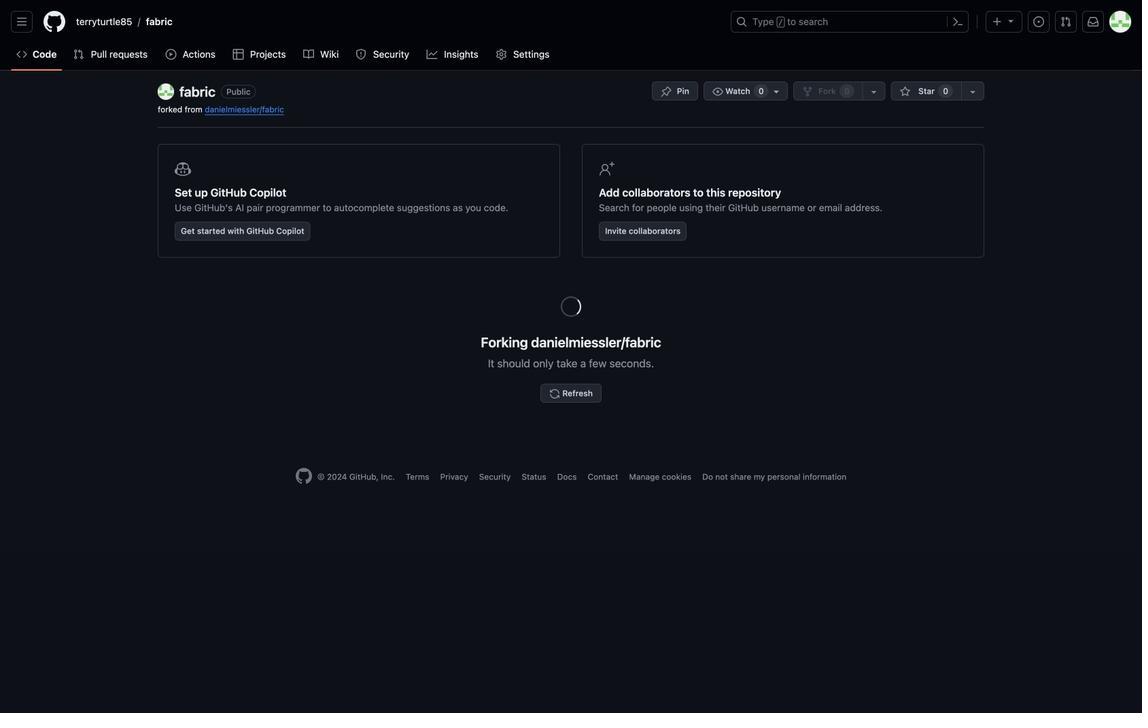 Task type: describe. For each thing, give the bounding box(es) containing it.
notifications image
[[1088, 16, 1099, 27]]

graph image
[[427, 49, 438, 60]]

code image
[[16, 49, 27, 60]]

star image
[[900, 86, 911, 97]]

command palette image
[[953, 16, 963, 27]]

table image
[[233, 49, 244, 60]]

sync image
[[549, 389, 560, 400]]

0 vertical spatial homepage image
[[44, 11, 65, 33]]

0 vertical spatial git pull request image
[[1061, 16, 1072, 27]]

eye image
[[713, 86, 723, 97]]

play image
[[166, 49, 176, 60]]

triangle down image
[[1006, 15, 1017, 26]]

owner avatar image
[[158, 84, 174, 100]]

gear image
[[496, 49, 507, 60]]

book image
[[303, 49, 314, 60]]

shield image
[[356, 49, 367, 60]]

0 horizontal spatial git pull request image
[[73, 49, 84, 60]]

person add image
[[599, 161, 615, 177]]



Task type: vqa. For each thing, say whether or not it's contained in the screenshot.
Command Palette icon
yes



Task type: locate. For each thing, give the bounding box(es) containing it.
git pull request image left notifications icon
[[1061, 16, 1072, 27]]

git pull request image
[[1061, 16, 1072, 27], [73, 49, 84, 60]]

repo forked image
[[802, 86, 813, 97]]

0 horizontal spatial homepage image
[[44, 11, 65, 33]]

see your forks of this repository image
[[869, 86, 880, 97]]

1 horizontal spatial git pull request image
[[1061, 16, 1072, 27]]

git pull request image right code image
[[73, 49, 84, 60]]

issue opened image
[[1034, 16, 1044, 27]]

plus image
[[992, 16, 1003, 27]]

pin this repository to your profile image
[[661, 86, 672, 97]]

0 users starred this repository element
[[938, 84, 953, 98]]

1 horizontal spatial homepage image
[[296, 468, 312, 485]]

homepage image
[[44, 11, 65, 33], [296, 468, 312, 485]]

1 vertical spatial homepage image
[[296, 468, 312, 485]]

list
[[71, 11, 723, 33]]

add this repository to a list image
[[968, 86, 978, 97]]

copilot image
[[175, 161, 191, 177]]

1 vertical spatial git pull request image
[[73, 49, 84, 60]]



